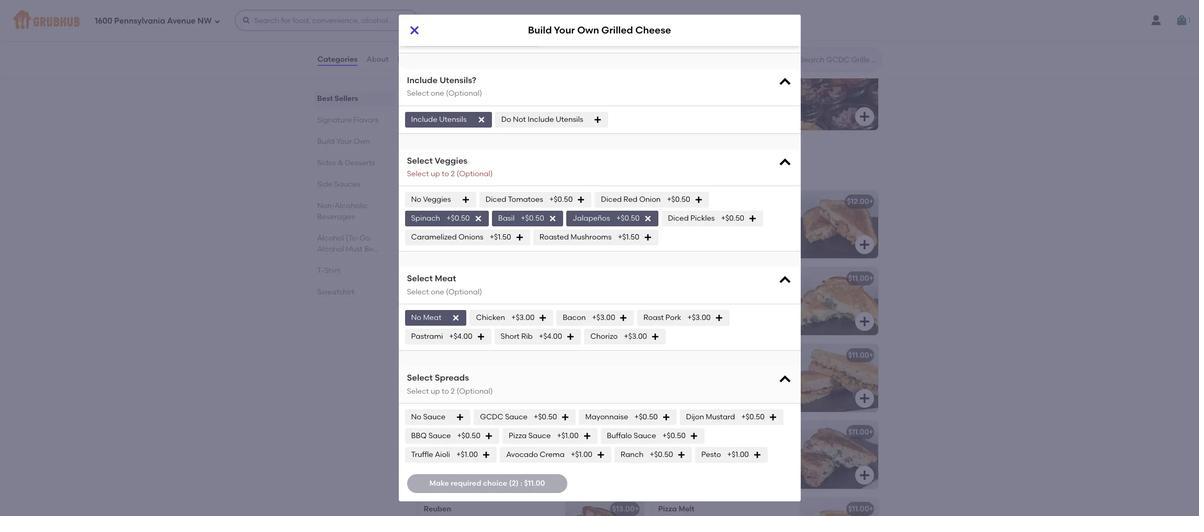 Task type: vqa. For each thing, say whether or not it's contained in the screenshot.
roasted
yes



Task type: describe. For each thing, give the bounding box(es) containing it.
sauces
[[334, 180, 360, 189]]

1600 pennsylvania avenue nw
[[95, 16, 212, 25]]

t-
[[317, 266, 324, 275]]

about button
[[366, 41, 389, 79]]

sellers for best sellers
[[334, 94, 358, 103]]

mayonnaise
[[586, 413, 628, 422]]

truffle inside mozzarella cheese, roasted mushrooms, spinach, truffle herb aioli
[[736, 454, 758, 462]]

diced up basil
[[486, 195, 506, 204]]

+$3.00 for roast pork
[[688, 314, 711, 323]]

mustard
[[706, 413, 735, 422]]

cheese, inside cheddar and pepper jack cheese, cajun crunch (bell pepper, celery, onion) remoulade
[[755, 366, 784, 375]]

0 vertical spatial grilled
[[602, 24, 633, 36]]

1 vertical spatial crema
[[540, 451, 565, 460]]

0 vertical spatial onion
[[639, 195, 661, 204]]

sauce for buffalo sauce
[[634, 432, 656, 441]]

jack for pepper jack cheese, chorizo crumble, pico de gallo, avocado crema
[[686, 212, 703, 221]]

pepper inside cheddar and pepper jack cheese, cajun crunch (bell pepper, celery, onion) remoulade
[[708, 366, 734, 375]]

bacon inside "american cheese, diced tomato, bacon"
[[424, 223, 447, 232]]

(bell
[[710, 377, 725, 386]]

sweatshirt tab
[[317, 287, 390, 298]]

roast pork
[[644, 314, 681, 323]]

sauce inside 'cheddar and blue cheese, buffalo crunch (diced carrot, celery, onion), ranch and hot sauce'
[[479, 310, 501, 319]]

as
[[552, 169, 559, 177]]

own inside tab
[[353, 137, 370, 146]]

pepper jack cheese, chorizo crumble, pico de gallo, avocado crema
[[658, 212, 776, 242]]

0 vertical spatial build your own grilled cheese
[[528, 24, 671, 36]]

0 horizontal spatial blue
[[451, 274, 467, 283]]

side sauces
[[317, 180, 360, 189]]

sauce for bbq sauce
[[429, 432, 451, 441]]

0 horizontal spatial chorizo
[[591, 333, 618, 341]]

cheese, inside mozzarella cheese, spinach, basil, pesto
[[698, 289, 727, 298]]

rib
[[521, 333, 533, 341]]

cheese inside build your own grilled cheese button
[[741, 96, 768, 105]]

crema inside pepper jack cheese, chorizo crumble, pico de gallo, avocado crema
[[658, 233, 683, 242]]

cheese inside the signature flavors gcdc's famous signature flavors: available as a grilled cheese, patty melt, or mac & cheese bowl.
[[677, 169, 700, 177]]

spinach, inside mozzarella cheese, roasted mushrooms, spinach, truffle herb aioli
[[703, 454, 734, 462]]

chees,
[[500, 377, 524, 386]]

celery, inside 'cheddar and blue cheese, buffalo crunch (diced carrot, celery, onion), ranch and hot sauce'
[[502, 300, 525, 309]]

+ for cheddar and pepper jack cheese, cajun crunch (bell pepper, celery, onion) remoulade
[[869, 351, 874, 360]]

buffalo blue
[[424, 274, 467, 283]]

include for utensils?
[[407, 75, 438, 85]]

onions
[[459, 233, 484, 242]]

+$1.00 for blue cheese crumbles
[[631, 16, 653, 24]]

shirt
[[324, 266, 340, 275]]

+$1.50 for roasted mushrooms
[[618, 233, 640, 242]]

a
[[561, 169, 565, 177]]

crumble,
[[658, 223, 691, 232]]

nw
[[198, 16, 212, 25]]

tomato soup cup $4.00
[[425, 96, 490, 117]]

truffle aioli
[[411, 451, 450, 460]]

flavors for signature flavors gcdc's famous signature flavors: available as a grilled cheese, patty melt, or mac & cheese bowl.
[[472, 155, 512, 168]]

cheese, inside 'mozzarella, feta cheese, spinach, tomato, diced red onion'
[[483, 443, 512, 452]]

gcdc sauce
[[480, 413, 528, 422]]

signature flavors tab
[[317, 115, 390, 126]]

bowl.
[[702, 169, 718, 177]]

sweatshirt
[[317, 288, 354, 297]]

0 vertical spatial blue
[[544, 16, 560, 24]]

on
[[464, 50, 473, 59]]

$11.00 for cheddar and pepper jack cheese, cajun crunch (bell pepper, celery, onion) remoulade
[[849, 351, 869, 360]]

gcdc's
[[415, 169, 440, 177]]

mozzarella cheese, spinach, basil, pesto
[[658, 289, 780, 309]]

cheddar for cajun
[[658, 366, 690, 375]]

build your own tab
[[317, 136, 390, 147]]

cheese, inside mozzarella cheese, roasted mushrooms, spinach, truffle herb aioli
[[698, 443, 727, 452]]

include right not
[[528, 115, 554, 124]]

+ for mozzarella cheese, roasted mushrooms, spinach, truffle herb aioli
[[869, 428, 874, 437]]

up for veggies
[[431, 170, 440, 179]]

cajun inside cheddar and pepper jack cheese, cajun crunch (bell pepper, celery, onion) remoulade
[[658, 377, 680, 386]]

build your own
[[317, 137, 370, 146]]

build your own grilled cheese button
[[652, 68, 878, 131]]

or
[[648, 169, 654, 177]]

+$0.50 for gcdc sauce
[[534, 413, 557, 422]]

grilled inside button
[[716, 96, 740, 105]]

pico
[[693, 223, 708, 232]]

1 horizontal spatial your
[[554, 24, 575, 36]]

1 vertical spatial bacon
[[563, 314, 586, 323]]

tomato, inside "american cheese, diced tomato, bacon"
[[514, 212, 543, 221]]

0 horizontal spatial roasted
[[540, 233, 569, 242]]

0 vertical spatial feta
[[411, 34, 427, 43]]

reviews
[[398, 55, 427, 64]]

southwest
[[658, 197, 696, 206]]

$12.00 + for pepper jack cheese, chorizo crumble, pico de gallo, avocado crema
[[847, 197, 874, 206]]

$11.00 for mozzarella cheese, roasted mushrooms, spinach, truffle herb aioli
[[849, 428, 869, 437]]

pork,
[[447, 377, 465, 386]]

cheese, inside 'cheddar and blue cheese, buffalo crunch (diced carrot, celery, onion), ranch and hot sauce'
[[490, 289, 519, 298]]

and inside cheddar and pepper jack cheese, cajun crunch (bell pepper, celery, onion) remoulade
[[692, 366, 706, 375]]

pizza melt
[[658, 505, 695, 514]]

1 horizontal spatial ranch
[[621, 451, 644, 460]]

spinach
[[411, 214, 440, 223]]

pulled
[[424, 377, 446, 386]]

ordered
[[434, 50, 463, 59]]

sauce for gcdc sauce
[[505, 413, 528, 422]]

0 vertical spatial red
[[624, 195, 638, 204]]

american cheese, diced tomato, bacon
[[424, 212, 543, 232]]

signature for signature flavors
[[317, 116, 351, 125]]

blue cheese crumbles
[[544, 16, 625, 24]]

1 cajun from the top
[[658, 351, 680, 360]]

melt,
[[632, 169, 647, 177]]

select veggies select up to 2 (optional)
[[407, 156, 493, 179]]

0 horizontal spatial avocado
[[506, 451, 538, 460]]

young
[[424, 197, 446, 206]]

pork
[[666, 314, 681, 323]]

no veggies
[[411, 195, 451, 204]]

$11.00 + for american cheese, diced tomato, bacon
[[614, 197, 639, 206]]

your inside button
[[680, 96, 696, 105]]

cheese, inside pepper jack cheese, chorizo crumble, pico de gallo, avocado crema
[[705, 212, 734, 221]]

mozzarella for pesto
[[658, 289, 696, 298]]

caramelized
[[411, 233, 457, 242]]

0 vertical spatial american
[[448, 197, 483, 206]]

aioli inside mozzarella cheese, roasted mushrooms, spinach, truffle herb aioli
[[658, 464, 674, 473]]

+$4.00 for short rib
[[539, 333, 562, 341]]

own inside button
[[697, 96, 714, 105]]

pepper for pepper jack cheese, chorizo crumble, pico de gallo, avocado crema
[[658, 212, 684, 221]]

roasted mushrooms
[[540, 233, 612, 242]]

meat for no
[[423, 314, 442, 323]]

sides
[[317, 159, 336, 168]]

pizza sauce
[[509, 432, 551, 441]]

make
[[430, 480, 449, 488]]

onion),
[[527, 300, 551, 309]]

truffle for truffle aioli
[[411, 451, 433, 460]]

(optional) inside select meat select one (optional)
[[446, 288, 482, 297]]

sellers for best sellers most ordered on grubhub
[[442, 35, 479, 48]]

red inside 'mozzarella, feta cheese, spinach, tomato, diced red onion'
[[477, 454, 491, 462]]

remoulade
[[683, 387, 724, 396]]

diced inside 'mozzarella, feta cheese, spinach, tomato, diced red onion'
[[455, 454, 476, 462]]

dijon mustard
[[686, 413, 735, 422]]

(optional) inside include utensils? select one (optional)
[[446, 89, 482, 98]]

+$4.00 for pastrami
[[449, 333, 473, 341]]

7 select from the top
[[407, 387, 429, 396]]

+$1.00 for truffle aioli
[[457, 451, 478, 460]]

swiss
[[491, 16, 510, 24]]

hot
[[464, 310, 477, 319]]

young american
[[424, 197, 483, 206]]

and inside 'cheddar cheese, diced jalapeno, pulled pork, mac and chees, bbq sauce'
[[484, 377, 498, 386]]

cheese, inside the signature flavors gcdc's famous signature flavors: available as a grilled cheese, patty melt, or mac & cheese bowl.
[[588, 169, 613, 177]]

1600
[[95, 16, 112, 25]]

not
[[513, 115, 526, 124]]

1
[[1188, 16, 1191, 25]]

onion)
[[658, 387, 681, 396]]

feta cheese crumbles
[[411, 34, 492, 43]]

include for utensils
[[411, 115, 437, 124]]

+$1.00 for pesto
[[728, 451, 749, 460]]

sauce for pizza sauce
[[529, 432, 551, 441]]

truffle herb image
[[800, 421, 878, 489]]

best for best sellers most ordered on grubhub
[[415, 35, 440, 48]]

include utensils? select one (optional)
[[407, 75, 482, 98]]

flavors:
[[498, 169, 521, 177]]

most
[[415, 50, 433, 59]]

mozzarella,
[[424, 443, 463, 452]]

jack inside cheddar and pepper jack cheese, cajun crunch (bell pepper, celery, onion) remoulade
[[735, 366, 753, 375]]

grilled inside the signature flavors gcdc's famous signature flavors: available as a grilled cheese, patty melt, or mac & cheese bowl.
[[567, 169, 587, 177]]

bbq inside 'cheddar cheese, diced jalapeno, pulled pork, mac and chees, bbq sauce'
[[526, 377, 542, 386]]

pickles
[[691, 214, 715, 223]]

mac inside the signature flavors gcdc's famous signature flavors: available as a grilled cheese, patty melt, or mac & cheese bowl.
[[656, 169, 669, 177]]

signature flavors
[[317, 116, 378, 125]]

make required choice (2) : $11.00
[[430, 480, 545, 488]]

diced red onion
[[601, 195, 661, 204]]

+$0.50 for dijon mustard
[[742, 413, 765, 422]]

jack for pepper jack
[[439, 16, 456, 24]]

main navigation navigation
[[0, 0, 1199, 41]]

select inside include utensils? select one (optional)
[[407, 89, 429, 98]]

$11.00 + for cheddar and pepper jack cheese, cajun crunch (bell pepper, celery, onion) remoulade
[[849, 351, 874, 360]]

patty
[[614, 169, 630, 177]]

short rib
[[501, 333, 533, 341]]

2 for spreads
[[451, 387, 455, 396]]

cheddar for pork,
[[424, 366, 456, 375]]

cajun image
[[800, 344, 878, 412]]

1 vertical spatial pesto
[[702, 451, 721, 460]]

famous
[[441, 169, 466, 177]]

your inside tab
[[336, 137, 352, 146]]

6 select from the top
[[407, 373, 433, 383]]

do
[[501, 115, 511, 124]]

1 horizontal spatial own
[[577, 24, 599, 36]]

mediterranean
[[424, 428, 477, 437]]



Task type: locate. For each thing, give the bounding box(es) containing it.
aioli down mushrooms,
[[658, 464, 674, 473]]

$11.00 +
[[614, 197, 639, 206], [849, 274, 874, 283], [849, 351, 874, 360], [614, 428, 639, 437], [849, 428, 874, 437], [849, 505, 874, 514]]

0 horizontal spatial +$4.00
[[449, 333, 473, 341]]

crunch inside 'cheddar and blue cheese, buffalo crunch (diced carrot, celery, onion), ranch and hot sauce'
[[424, 300, 450, 309]]

pizza left melt
[[658, 505, 677, 514]]

sellers up 'on'
[[442, 35, 479, 48]]

non-
[[317, 202, 335, 210]]

+ for mozzarella, feta cheese, spinach, tomato, diced red onion
[[635, 428, 639, 437]]

aioli
[[435, 451, 450, 460], [658, 464, 674, 473]]

1 vertical spatial pizza
[[658, 505, 677, 514]]

sauce up bbq sauce
[[423, 413, 446, 422]]

(optional) left flavors:
[[457, 170, 493, 179]]

0 vertical spatial ranch
[[424, 310, 447, 319]]

best for best sellers
[[317, 94, 333, 103]]

american down young
[[424, 212, 459, 221]]

1 vertical spatial tomato,
[[424, 454, 453, 462]]

diced
[[486, 195, 506, 204], [601, 195, 622, 204], [491, 212, 512, 221], [668, 214, 689, 223], [488, 366, 509, 375], [455, 454, 476, 462]]

1 vertical spatial ranch
[[621, 451, 644, 460]]

mozzarella inside mozzarella cheese, roasted mushrooms, spinach, truffle herb aioli
[[658, 443, 696, 452]]

reviews button
[[397, 41, 427, 79]]

2 cajun from the top
[[658, 377, 680, 386]]

tomato, down the tomatoes
[[514, 212, 543, 221]]

1 horizontal spatial roasted
[[729, 443, 758, 452]]

flavors inside tab
[[353, 116, 378, 125]]

veggies up spinach
[[423, 195, 451, 204]]

0 vertical spatial pizza
[[509, 432, 527, 441]]

young american image
[[565, 190, 644, 258]]

sauce down carrot,
[[479, 310, 501, 319]]

1 vertical spatial herb
[[760, 454, 777, 462]]

1 horizontal spatial truffle
[[658, 428, 681, 437]]

+$1.00 for avocado crema
[[571, 451, 593, 460]]

cheddar inside 'cheddar cheese, diced jalapeno, pulled pork, mac and chees, bbq sauce'
[[424, 366, 456, 375]]

+$0.50 down diced red onion
[[617, 214, 640, 223]]

categories button
[[317, 41, 358, 79]]

+$3.00 for chorizo
[[624, 333, 647, 341]]

0 horizontal spatial utensils
[[439, 115, 467, 124]]

0 vertical spatial best
[[415, 35, 440, 48]]

0 vertical spatial own
[[577, 24, 599, 36]]

crunch inside cheddar and pepper jack cheese, cajun crunch (bell pepper, celery, onion) remoulade
[[681, 377, 708, 386]]

$11.00 + for mozzarella cheese, spinach, basil, pesto
[[849, 274, 874, 283]]

one inside include utensils? select one (optional)
[[431, 89, 444, 98]]

green goddess image
[[800, 267, 878, 335]]

1 horizontal spatial crema
[[658, 233, 683, 242]]

1 vertical spatial spinach,
[[514, 443, 545, 452]]

pepper for pepper jack
[[411, 16, 437, 24]]

sellers
[[442, 35, 479, 48], [334, 94, 358, 103]]

+$0.50 for diced red onion
[[667, 195, 691, 204]]

+$0.50 for jalapeños
[[617, 214, 640, 223]]

mozzarella inside mozzarella cheese, spinach, basil, pesto
[[658, 289, 696, 298]]

+$0.50 for ranch
[[650, 451, 673, 460]]

$13.00 +
[[612, 505, 639, 514]]

svg image
[[1176, 14, 1188, 27], [467, 16, 475, 25], [242, 16, 251, 25], [214, 18, 220, 24], [408, 24, 421, 37], [778, 155, 792, 170], [474, 215, 483, 223], [749, 215, 757, 223], [624, 239, 636, 251], [858, 239, 871, 251], [452, 314, 460, 323], [539, 314, 547, 323], [620, 314, 628, 323], [715, 314, 724, 323], [624, 316, 636, 328], [477, 333, 485, 342], [567, 333, 575, 342], [652, 333, 660, 342], [624, 393, 636, 405], [858, 393, 871, 405], [456, 414, 464, 422], [561, 414, 570, 422], [769, 414, 777, 422], [597, 451, 605, 460]]

2 +$1.50 from the left
[[618, 233, 640, 242]]

soup
[[455, 96, 473, 105]]

veggies up famous
[[435, 156, 468, 166]]

1 horizontal spatial $12.00
[[847, 197, 869, 206]]

2 2 from the top
[[451, 387, 455, 396]]

2 mozzarella from the top
[[658, 443, 696, 452]]

buffalo blue image
[[565, 267, 644, 335]]

to down spreads
[[442, 387, 449, 396]]

1 vertical spatial chorizo
[[591, 333, 618, 341]]

beverages
[[317, 213, 354, 221]]

de
[[710, 223, 720, 232]]

to for spreads
[[442, 387, 449, 396]]

include utensils
[[411, 115, 467, 124]]

1 vertical spatial $12.00
[[613, 351, 635, 360]]

cheddar up onion)
[[658, 366, 690, 375]]

buffalo for buffalo blue
[[424, 274, 450, 283]]

0 horizontal spatial +$1.50
[[490, 233, 511, 242]]

& right sides
[[338, 159, 343, 168]]

signature inside signature flavors tab
[[317, 116, 351, 125]]

up inside select spreads select up to 2 (optional)
[[431, 387, 440, 396]]

1 horizontal spatial sellers
[[442, 35, 479, 48]]

0 horizontal spatial aioli
[[435, 451, 450, 460]]

jack
[[439, 16, 456, 24], [686, 212, 703, 221], [735, 366, 753, 375]]

tomato, inside 'mozzarella, feta cheese, spinach, tomato, diced red onion'
[[424, 454, 453, 462]]

1 vertical spatial cajun
[[658, 377, 680, 386]]

ranch up pastrami
[[424, 310, 447, 319]]

choice
[[483, 480, 507, 488]]

+$0.50 for diced tomatoes
[[550, 195, 573, 204]]

best inside best sellers most ordered on grubhub
[[415, 35, 440, 48]]

0 vertical spatial herb
[[683, 428, 701, 437]]

1 vertical spatial build
[[660, 96, 678, 105]]

0 vertical spatial meat
[[435, 274, 456, 284]]

+$4.00 down hot
[[449, 333, 473, 341]]

one
[[431, 89, 444, 98], [431, 288, 444, 297]]

bbq down pastrami
[[424, 351, 440, 360]]

2 vertical spatial bbq
[[411, 432, 427, 441]]

t-shirt
[[317, 266, 340, 275]]

+$0.50 for mayonnaise
[[635, 413, 658, 422]]

+$3.00 for bacon
[[592, 314, 615, 323]]

+ for american cheese, diced tomato, bacon
[[635, 197, 639, 206]]

sauce down "pulled"
[[424, 387, 446, 396]]

1 horizontal spatial crumbles
[[590, 16, 625, 24]]

crunch up remoulade
[[681, 377, 708, 386]]

flavors for signature flavors
[[353, 116, 378, 125]]

flavors up flavors:
[[472, 155, 512, 168]]

2 for veggies
[[451, 170, 455, 179]]

1 2 from the top
[[451, 170, 455, 179]]

2 inside select spreads select up to 2 (optional)
[[451, 387, 455, 396]]

onion down or
[[639, 195, 661, 204]]

no
[[411, 195, 421, 204], [411, 314, 421, 323], [411, 413, 421, 422]]

(2)
[[509, 480, 519, 488]]

+ for mozzarella cheese, spinach, basil, pesto
[[869, 274, 874, 283]]

diced down "southwest"
[[668, 214, 689, 223]]

& inside the signature flavors gcdc's famous signature flavors: available as a grilled cheese, patty melt, or mac & cheese bowl.
[[671, 169, 675, 177]]

utensils up the signature flavors gcdc's famous signature flavors: available as a grilled cheese, patty melt, or mac & cheese bowl.
[[556, 115, 583, 124]]

chorizo up gallo,
[[736, 212, 763, 221]]

onion up choice
[[493, 454, 514, 462]]

blue inside 'cheddar and blue cheese, buffalo crunch (diced carrot, celery, onion), ranch and hot sauce'
[[473, 289, 489, 298]]

1 to from the top
[[442, 170, 449, 179]]

avocado right gallo,
[[744, 223, 776, 232]]

1 horizontal spatial bacon
[[563, 314, 586, 323]]

diced down diced tomatoes
[[491, 212, 512, 221]]

1 horizontal spatial aioli
[[658, 464, 674, 473]]

+$4.00 right rib
[[539, 333, 562, 341]]

0 vertical spatial spinach,
[[729, 289, 760, 298]]

0 horizontal spatial pesto
[[658, 300, 678, 309]]

cup
[[475, 96, 490, 105]]

1 vertical spatial veggies
[[423, 195, 451, 204]]

meat up (diced
[[435, 274, 456, 284]]

$11.00
[[614, 197, 635, 206], [849, 274, 869, 283], [849, 351, 869, 360], [614, 428, 635, 437], [849, 428, 869, 437], [524, 480, 545, 488], [849, 505, 869, 514]]

mac right or
[[656, 169, 669, 177]]

american inside "american cheese, diced tomato, bacon"
[[424, 212, 459, 221]]

mozzarella, feta cheese, spinach, tomato, diced red onion
[[424, 443, 545, 462]]

sauce inside 'cheddar cheese, diced jalapeno, pulled pork, mac and chees, bbq sauce'
[[424, 387, 446, 396]]

spinach, down pizza sauce
[[514, 443, 545, 452]]

2 select from the top
[[407, 156, 433, 166]]

+ for cheddar cheese, diced jalapeno, pulled pork, mac and chees, bbq sauce
[[635, 351, 639, 360]]

grubhub
[[475, 50, 507, 59]]

build
[[528, 24, 552, 36], [660, 96, 678, 105], [317, 137, 335, 146]]

diced inside "american cheese, diced tomato, bacon"
[[491, 212, 512, 221]]

(optional)
[[446, 89, 482, 98], [457, 170, 493, 179], [446, 288, 482, 297], [457, 387, 493, 396]]

one down buffalo blue
[[431, 288, 444, 297]]

bbq down no sauce
[[411, 432, 427, 441]]

non-alcoholic beverages tab
[[317, 201, 390, 223]]

0 vertical spatial to
[[442, 170, 449, 179]]

$11.00 + for mozzarella cheese, roasted mushrooms, spinach, truffle herb aioli
[[849, 428, 874, 437]]

2 vertical spatial pepper
[[708, 366, 734, 375]]

pepper
[[411, 16, 437, 24], [658, 212, 684, 221], [708, 366, 734, 375]]

1 vertical spatial up
[[431, 387, 440, 396]]

sauce up pizza sauce
[[505, 413, 528, 422]]

0 vertical spatial $12.00 +
[[847, 197, 874, 206]]

signature flavors gcdc's famous signature flavors: available as a grilled cheese, patty melt, or mac & cheese bowl.
[[415, 155, 718, 177]]

veggies for select
[[435, 156, 468, 166]]

herb inside mozzarella cheese, roasted mushrooms, spinach, truffle herb aioli
[[760, 454, 777, 462]]

side sauces tab
[[317, 179, 390, 190]]

to for veggies
[[442, 170, 449, 179]]

gcdc
[[480, 413, 503, 422]]

1 horizontal spatial &
[[671, 169, 675, 177]]

sellers inside best sellers most ordered on grubhub
[[442, 35, 479, 48]]

1 +$4.00 from the left
[[449, 333, 473, 341]]

one for meat
[[431, 288, 444, 297]]

one up $4.00
[[431, 89, 444, 98]]

$12.00 + for cheddar cheese, diced jalapeno, pulled pork, mac and chees, bbq sauce
[[613, 351, 639, 360]]

celery, right carrot,
[[502, 300, 525, 309]]

one inside select meat select one (optional)
[[431, 288, 444, 297]]

celery, inside cheddar and pepper jack cheese, cajun crunch (bell pepper, celery, onion) remoulade
[[756, 377, 779, 386]]

search icon image
[[783, 53, 796, 66]]

1 vertical spatial own
[[697, 96, 714, 105]]

signature left flavors:
[[467, 169, 497, 177]]

pizza
[[509, 432, 527, 441], [658, 505, 677, 514]]

0 vertical spatial crumbles
[[590, 16, 625, 24]]

spinach, inside mozzarella cheese, spinach, basil, pesto
[[729, 289, 760, 298]]

bbq down jalapeno, at the left of page
[[526, 377, 542, 386]]

chorizo inside pepper jack cheese, chorizo crumble, pico de gallo, avocado crema
[[736, 212, 763, 221]]

no up pastrami
[[411, 314, 421, 323]]

1 vertical spatial mac
[[467, 377, 482, 386]]

1 vertical spatial best
[[317, 94, 333, 103]]

roasted inside mozzarella cheese, roasted mushrooms, spinach, truffle herb aioli
[[729, 443, 758, 452]]

avocado inside pepper jack cheese, chorizo crumble, pico de gallo, avocado crema
[[744, 223, 776, 232]]

buffalo down mayonnaise
[[607, 432, 632, 441]]

$4.00
[[425, 109, 445, 117]]

own
[[577, 24, 599, 36], [697, 96, 714, 105], [353, 137, 370, 146]]

ranch inside 'cheddar and blue cheese, buffalo crunch (diced carrot, celery, onion), ranch and hot sauce'
[[424, 310, 447, 319]]

basil,
[[761, 289, 780, 298]]

spinach, inside 'mozzarella, feta cheese, spinach, tomato, diced red onion'
[[514, 443, 545, 452]]

1 horizontal spatial $12.00 +
[[847, 197, 874, 206]]

include inside include utensils? select one (optional)
[[407, 75, 438, 85]]

buffalo up onion),
[[521, 289, 546, 298]]

and left chees,
[[484, 377, 498, 386]]

0 vertical spatial &
[[338, 159, 343, 168]]

sauce for no sauce
[[423, 413, 446, 422]]

your
[[554, 24, 575, 36], [680, 96, 696, 105], [336, 137, 352, 146]]

+$0.50 down truffle herb
[[650, 451, 673, 460]]

+$4.00
[[449, 333, 473, 341], [539, 333, 562, 341]]

sellers inside best sellers tab
[[334, 94, 358, 103]]

crema down pizza sauce
[[540, 451, 565, 460]]

0 vertical spatial mac
[[656, 169, 669, 177]]

sauce up the avocado crema
[[529, 432, 551, 441]]

1 vertical spatial celery,
[[756, 377, 779, 386]]

cheddar
[[424, 289, 456, 298], [424, 366, 456, 375], [658, 366, 690, 375]]

pizza for pizza sauce
[[509, 432, 527, 441]]

alcoholic
[[335, 202, 367, 210]]

categories
[[318, 55, 358, 64]]

veggies for no
[[423, 195, 451, 204]]

aioli down bbq sauce
[[435, 451, 450, 460]]

1 vertical spatial to
[[442, 387, 449, 396]]

1 horizontal spatial pesto
[[702, 451, 721, 460]]

2 vertical spatial your
[[336, 137, 352, 146]]

tomato,
[[514, 212, 543, 221], [424, 454, 453, 462]]

2 no from the top
[[411, 314, 421, 323]]

buffalo for buffalo sauce
[[607, 432, 632, 441]]

one for utensils?
[[431, 89, 444, 98]]

veggies inside select veggies select up to 2 (optional)
[[435, 156, 468, 166]]

sauce left truffle herb
[[634, 432, 656, 441]]

roasted
[[540, 233, 569, 242], [729, 443, 758, 452]]

+$3.00 for chicken
[[512, 314, 535, 323]]

flavors
[[353, 116, 378, 125], [472, 155, 512, 168]]

+$1.50 for caramelized onions
[[490, 233, 511, 242]]

pepper up (bell
[[708, 366, 734, 375]]

carrot,
[[476, 300, 500, 309]]

pizza melt image
[[800, 498, 878, 517]]

+$0.50 up diced pickles
[[667, 195, 691, 204]]

$12.00 for pepper jack cheese, chorizo crumble, pico de gallo, avocado crema
[[847, 197, 869, 206]]

include
[[407, 75, 438, 85], [411, 115, 437, 124], [528, 115, 554, 124]]

up inside select veggies select up to 2 (optional)
[[431, 170, 440, 179]]

+$0.50 for basil
[[521, 214, 544, 223]]

2 utensils from the left
[[556, 115, 583, 124]]

& inside tab
[[338, 159, 343, 168]]

roast
[[644, 314, 664, 323]]

build inside button
[[660, 96, 678, 105]]

+$0.50 up buffalo sauce
[[635, 413, 658, 422]]

0 vertical spatial celery,
[[502, 300, 525, 309]]

1 one from the top
[[431, 89, 444, 98]]

+$0.50 right the de
[[721, 214, 745, 223]]

basil
[[498, 214, 515, 223]]

jack inside pepper jack cheese, chorizo crumble, pico de gallo, avocado crema
[[686, 212, 703, 221]]

and down (diced
[[448, 310, 463, 319]]

diced inside 'cheddar cheese, diced jalapeno, pulled pork, mac and chees, bbq sauce'
[[488, 366, 509, 375]]

mozzarella for spinach,
[[658, 443, 696, 452]]

spreads
[[435, 373, 469, 383]]

cheddar for crunch
[[424, 289, 456, 298]]

$11.00 for american cheese, diced tomato, bacon
[[614, 197, 635, 206]]

crumbles
[[590, 16, 625, 24], [458, 34, 492, 43]]

spinach, left basil,
[[729, 289, 760, 298]]

2 vertical spatial no
[[411, 413, 421, 422]]

bbq for bbq
[[424, 351, 440, 360]]

0 vertical spatial pesto
[[658, 300, 678, 309]]

mac inside 'cheddar cheese, diced jalapeno, pulled pork, mac and chees, bbq sauce'
[[467, 377, 482, 386]]

0 horizontal spatial &
[[338, 159, 343, 168]]

feta inside 'mozzarella, feta cheese, spinach, tomato, diced red onion'
[[465, 443, 481, 452]]

cheddar up "pulled"
[[424, 366, 456, 375]]

utensils?
[[440, 75, 476, 85]]

chicken
[[476, 314, 505, 323]]

build your own grilled cheese
[[528, 24, 671, 36], [660, 96, 768, 105]]

diced up jalapeños
[[601, 195, 622, 204]]

build your own grilled cheese inside button
[[660, 96, 768, 105]]

bbq image
[[565, 344, 644, 412]]

1 vertical spatial signature
[[415, 155, 469, 168]]

diced tomatoes
[[486, 195, 543, 204]]

no for select spreads
[[411, 413, 421, 422]]

1 vertical spatial jack
[[686, 212, 703, 221]]

1 vertical spatial meat
[[423, 314, 442, 323]]

+$0.50 for spinach
[[447, 214, 470, 223]]

desserts
[[345, 159, 375, 168]]

(optional) inside select veggies select up to 2 (optional)
[[457, 170, 493, 179]]

best inside tab
[[317, 94, 333, 103]]

tomato, down mozzarella,
[[424, 454, 453, 462]]

buffalo up "no meat"
[[424, 274, 450, 283]]

pesto up pork
[[658, 300, 678, 309]]

jalapeno,
[[511, 366, 547, 375]]

0 horizontal spatial feta
[[411, 34, 427, 43]]

build inside tab
[[317, 137, 335, 146]]

1 up from the top
[[431, 170, 440, 179]]

0 vertical spatial no
[[411, 195, 421, 204]]

cheddar inside 'cheddar and blue cheese, buffalo crunch (diced carrot, celery, onion), ranch and hot sauce'
[[424, 289, 456, 298]]

blue up (diced
[[451, 274, 467, 283]]

1 horizontal spatial red
[[624, 195, 638, 204]]

tomato
[[425, 96, 453, 105]]

ranch down buffalo sauce
[[621, 451, 644, 460]]

celery, right pepper,
[[756, 377, 779, 386]]

0 vertical spatial cajun
[[658, 351, 680, 360]]

include down reviews
[[407, 75, 438, 85]]

crumbles for feta cheese crumbles
[[458, 34, 492, 43]]

roasted left mushrooms
[[540, 233, 569, 242]]

0 horizontal spatial bacon
[[424, 223, 447, 232]]

sides & desserts tab
[[317, 158, 390, 169]]

to right gcdc's
[[442, 170, 449, 179]]

2 to from the top
[[442, 387, 449, 396]]

2 +$4.00 from the left
[[539, 333, 562, 341]]

pepper,
[[727, 377, 754, 386]]

+$0.50 up 'mozzarella, feta cheese, spinach, tomato, diced red onion'
[[457, 432, 481, 441]]

0 vertical spatial buffalo
[[424, 274, 450, 283]]

best sellers tab
[[317, 93, 390, 104]]

1 no from the top
[[411, 195, 421, 204]]

pizza for pizza melt
[[658, 505, 677, 514]]

no for select meat
[[411, 314, 421, 323]]

and
[[458, 289, 472, 298], [448, 310, 463, 319], [692, 366, 706, 375], [484, 377, 498, 386]]

and up remoulade
[[692, 366, 706, 375]]

0 vertical spatial bbq
[[424, 351, 440, 360]]

sides & desserts
[[317, 159, 375, 168]]

0 vertical spatial crunch
[[424, 300, 450, 309]]

1 mozzarella from the top
[[658, 289, 696, 298]]

meat inside select meat select one (optional)
[[435, 274, 456, 284]]

2 inside select veggies select up to 2 (optional)
[[451, 170, 455, 179]]

4 select from the top
[[407, 274, 433, 284]]

0 vertical spatial roasted
[[540, 233, 569, 242]]

1 vertical spatial aioli
[[658, 464, 674, 473]]

3 select from the top
[[407, 170, 429, 179]]

:
[[521, 480, 523, 488]]

2 horizontal spatial jack
[[735, 366, 753, 375]]

bbq sauce
[[411, 432, 451, 441]]

0 vertical spatial $12.00
[[847, 197, 869, 206]]

bbq for bbq sauce
[[411, 432, 427, 441]]

2 vertical spatial own
[[353, 137, 370, 146]]

crumbles for blue cheese crumbles
[[590, 16, 625, 24]]

diced up chees,
[[488, 366, 509, 375]]

5 select from the top
[[407, 288, 429, 297]]

1 horizontal spatial utensils
[[556, 115, 583, 124]]

+ for pepper jack cheese, chorizo crumble, pico de gallo, avocado crema
[[869, 197, 874, 206]]

0 vertical spatial bacon
[[424, 223, 447, 232]]

+$0.50 for bbq sauce
[[457, 432, 481, 441]]

2 vertical spatial signature
[[467, 169, 497, 177]]

pepper up crumble,
[[658, 212, 684, 221]]

reuben image
[[565, 498, 644, 517]]

mozzarella
[[658, 289, 696, 298], [658, 443, 696, 452]]

include down the tomato
[[411, 115, 437, 124]]

+$3.00 left roast
[[592, 314, 615, 323]]

cheddar cheese, diced jalapeno, pulled pork, mac and chees, bbq sauce
[[424, 366, 547, 396]]

and up (diced
[[458, 289, 472, 298]]

caramelized onions
[[411, 233, 484, 242]]

1 horizontal spatial best
[[415, 35, 440, 48]]

1 select from the top
[[407, 89, 429, 98]]

to inside select veggies select up to 2 (optional)
[[442, 170, 449, 179]]

Search GCDC Grilled Cheese Bar search field
[[799, 55, 879, 65]]

up left famous
[[431, 170, 440, 179]]

0 horizontal spatial tomato,
[[424, 454, 453, 462]]

+$0.50 up mushrooms,
[[663, 432, 686, 441]]

+$1.00 for pizza sauce
[[557, 432, 579, 441]]

pesto inside mozzarella cheese, spinach, basil, pesto
[[658, 300, 678, 309]]

+$3.00 right pork
[[688, 314, 711, 323]]

buffalo sauce
[[607, 432, 656, 441]]

svg image
[[520, 16, 529, 25], [657, 16, 665, 25], [778, 75, 792, 89], [858, 111, 871, 123], [477, 116, 486, 124], [594, 116, 602, 124], [462, 196, 470, 204], [577, 196, 585, 204], [695, 196, 703, 204], [549, 215, 557, 223], [644, 215, 652, 223], [516, 234, 524, 242], [644, 234, 652, 242], [778, 274, 792, 288], [858, 316, 871, 328], [778, 373, 792, 388], [662, 414, 671, 422], [485, 433, 493, 441], [583, 433, 591, 441], [690, 433, 699, 441], [482, 451, 491, 460], [678, 451, 686, 460], [753, 451, 762, 460], [858, 469, 871, 482]]

cheddar inside cheddar and pepper jack cheese, cajun crunch (bell pepper, celery, onion) remoulade
[[658, 366, 690, 375]]

0 horizontal spatial pizza
[[509, 432, 527, 441]]

+$0.50 up pizza sauce
[[534, 413, 557, 422]]

mac right the pork,
[[467, 377, 482, 386]]

mediterranean image
[[565, 421, 644, 489]]

flavors inside the signature flavors gcdc's famous signature flavors: available as a grilled cheese, patty melt, or mac & cheese bowl.
[[472, 155, 512, 168]]

cheese, inside 'cheddar cheese, diced jalapeno, pulled pork, mac and chees, bbq sauce'
[[458, 366, 486, 375]]

2 down the pork,
[[451, 387, 455, 396]]

$11.00 for mozzarella, feta cheese, spinach, tomato, diced red onion
[[614, 428, 635, 437]]

dijon
[[686, 413, 704, 422]]

buffalo inside 'cheddar and blue cheese, buffalo crunch (diced carrot, celery, onion), ranch and hot sauce'
[[521, 289, 546, 298]]

0 horizontal spatial onion
[[493, 454, 514, 462]]

0 vertical spatial aioli
[[435, 451, 450, 460]]

+$0.50 down a
[[550, 195, 573, 204]]

+$0.50 for diced pickles
[[721, 214, 745, 223]]

pizza down gcdc sauce
[[509, 432, 527, 441]]

+$0.50 for buffalo sauce
[[663, 432, 686, 441]]

2 horizontal spatial blue
[[544, 16, 560, 24]]

1 horizontal spatial chorizo
[[736, 212, 763, 221]]

0 vertical spatial one
[[431, 89, 444, 98]]

to inside select spreads select up to 2 (optional)
[[442, 387, 449, 396]]

pepper inside pepper jack cheese, chorizo crumble, pico de gallo, avocado crema
[[658, 212, 684, 221]]

1 horizontal spatial onion
[[639, 195, 661, 204]]

3 no from the top
[[411, 413, 421, 422]]

1 +$1.50 from the left
[[490, 233, 511, 242]]

$12.00 for cheddar cheese, diced jalapeno, pulled pork, mac and chees, bbq sauce
[[613, 351, 635, 360]]

utensils down soup
[[439, 115, 467, 124]]

2 horizontal spatial your
[[680, 96, 696, 105]]

svg image inside "1" button
[[1176, 14, 1188, 27]]

select spreads select up to 2 (optional)
[[407, 373, 493, 396]]

side
[[317, 180, 332, 189]]

2 one from the top
[[431, 288, 444, 297]]

mozzarella up mushrooms,
[[658, 443, 696, 452]]

(optional) up (diced
[[446, 288, 482, 297]]

sellers up signature flavors
[[334, 94, 358, 103]]

feta up most
[[411, 34, 427, 43]]

southwest image
[[800, 190, 878, 258]]

0 vertical spatial chorizo
[[736, 212, 763, 221]]

& right or
[[671, 169, 675, 177]]

1 utensils from the left
[[439, 115, 467, 124]]

up for spreads
[[431, 387, 440, 396]]

veggies
[[435, 156, 468, 166], [423, 195, 451, 204]]

cheddar and blue cheese, buffalo crunch (diced carrot, celery, onion), ranch and hot sauce
[[424, 289, 551, 319]]

$11.00 + for mozzarella, feta cheese, spinach, tomato, diced red onion
[[614, 428, 639, 437]]

cheese, inside "american cheese, diced tomato, bacon"
[[460, 212, 489, 221]]

+$1.00
[[631, 16, 653, 24], [557, 432, 579, 441], [457, 451, 478, 460], [571, 451, 593, 460], [728, 451, 749, 460]]

no for select veggies
[[411, 195, 421, 204]]

feta down mediterranean
[[465, 443, 481, 452]]

1 horizontal spatial blue
[[473, 289, 489, 298]]

tab
[[317, 233, 390, 255]]

1 horizontal spatial build
[[528, 24, 552, 36]]

1 vertical spatial &
[[671, 169, 675, 177]]

american up "american cheese, diced tomato, bacon"
[[448, 197, 483, 206]]

diced down mozzarella,
[[455, 454, 476, 462]]

best
[[415, 35, 440, 48], [317, 94, 333, 103]]

signature for signature flavors gcdc's famous signature flavors: available as a grilled cheese, patty melt, or mac & cheese bowl.
[[415, 155, 469, 168]]

(optional) inside select spreads select up to 2 (optional)
[[457, 387, 493, 396]]

roasted down mustard
[[729, 443, 758, 452]]

0 horizontal spatial build
[[317, 137, 335, 146]]

short
[[501, 333, 520, 341]]

$11.00 for mozzarella cheese, spinach, basil, pesto
[[849, 274, 869, 283]]

onion inside 'mozzarella, feta cheese, spinach, tomato, diced red onion'
[[493, 454, 514, 462]]

signature down best sellers
[[317, 116, 351, 125]]

0 vertical spatial 2
[[451, 170, 455, 179]]

best up signature flavors
[[317, 94, 333, 103]]

meat for select
[[435, 274, 456, 284]]

+$3.00 up rib
[[512, 314, 535, 323]]

up down "pulled"
[[431, 387, 440, 396]]

truffle herb
[[658, 428, 701, 437]]

crunch up "no meat"
[[424, 300, 450, 309]]

0 vertical spatial avocado
[[744, 223, 776, 232]]

truffle for truffle herb
[[658, 428, 681, 437]]

cheddar and pepper jack cheese, cajun crunch (bell pepper, celery, onion) remoulade
[[658, 366, 784, 396]]

sauce
[[479, 310, 501, 319], [424, 387, 446, 396], [423, 413, 446, 422], [505, 413, 528, 422], [429, 432, 451, 441], [529, 432, 551, 441], [634, 432, 656, 441]]

blue up carrot,
[[473, 289, 489, 298]]

blue right swiss
[[544, 16, 560, 24]]

mozzarella cheese, roasted mushrooms, spinach, truffle herb aioli
[[658, 443, 777, 473]]

mozzarella up pork
[[658, 289, 696, 298]]

2 horizontal spatial pepper
[[708, 366, 734, 375]]

1 vertical spatial mozzarella
[[658, 443, 696, 452]]

spinach, right mushrooms,
[[703, 454, 734, 462]]

0 horizontal spatial pepper
[[411, 16, 437, 24]]

2 vertical spatial blue
[[473, 289, 489, 298]]

mushrooms,
[[658, 454, 701, 462]]

2 up from the top
[[431, 387, 440, 396]]

1 vertical spatial onion
[[493, 454, 514, 462]]

t-shirt tab
[[317, 265, 390, 276]]

1 vertical spatial american
[[424, 212, 459, 221]]

signature up famous
[[415, 155, 469, 168]]

pepper jack
[[411, 16, 456, 24]]



